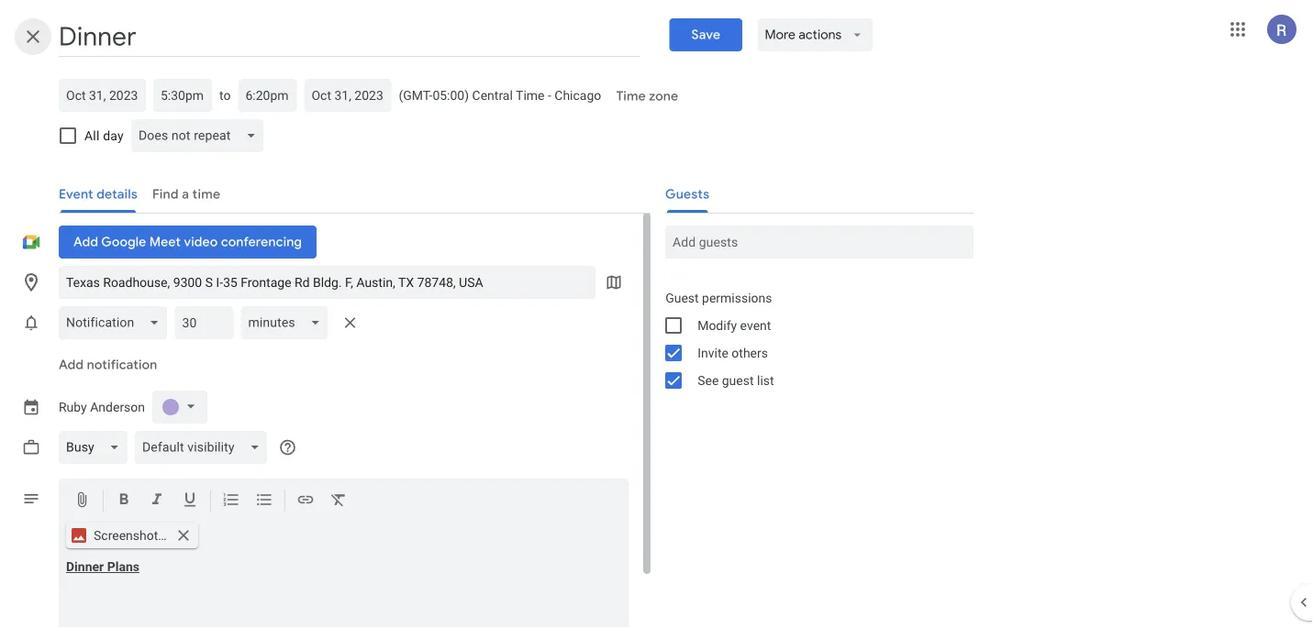 Task type: describe. For each thing, give the bounding box(es) containing it.
ruby
[[59, 400, 87, 415]]

Start time text field
[[161, 84, 205, 107]]

Location text field
[[66, 266, 589, 299]]

to
[[219, 88, 231, 103]]

add notification button
[[51, 343, 165, 387]]

numbered list image
[[222, 491, 241, 513]]

time zone
[[616, 88, 679, 105]]

Description text field
[[59, 560, 629, 629]]

all
[[84, 128, 100, 143]]

add notification
[[59, 357, 157, 374]]

list
[[758, 373, 775, 388]]

bold image
[[115, 491, 133, 513]]

italic image
[[148, 491, 166, 513]]

guest
[[666, 291, 699, 306]]

time zone button
[[609, 80, 686, 113]]

time inside button
[[616, 88, 646, 105]]

more actions arrow_drop_down
[[765, 27, 866, 43]]

more
[[765, 27, 796, 43]]

ruby anderson
[[59, 400, 145, 415]]

others
[[732, 346, 769, 361]]

insert link image
[[297, 491, 315, 513]]

(gmt-05:00) central time - chicago
[[399, 88, 602, 103]]

underline image
[[181, 491, 199, 513]]

modify
[[698, 318, 737, 333]]

group containing guest permissions
[[651, 285, 974, 395]]

see guest list
[[698, 373, 775, 388]]

dinner
[[66, 560, 104, 575]]

Guests text field
[[673, 226, 967, 259]]

guest
[[722, 373, 754, 388]]

05:00)
[[433, 88, 469, 103]]

30 minutes before element
[[59, 303, 365, 343]]

0 horizontal spatial time
[[516, 88, 545, 103]]

End time text field
[[246, 84, 290, 107]]

event
[[741, 318, 772, 333]]

save button
[[670, 18, 743, 51]]

add
[[59, 357, 84, 374]]

invite others
[[698, 346, 769, 361]]



Task type: vqa. For each thing, say whether or not it's contained in the screenshot.
Time inside the button
yes



Task type: locate. For each thing, give the bounding box(es) containing it.
save
[[692, 27, 721, 43]]

see
[[698, 373, 719, 388]]

day
[[103, 128, 124, 143]]

bulleted list image
[[255, 491, 274, 513]]

Title text field
[[59, 17, 641, 57]]

time left -
[[516, 88, 545, 103]]

End date text field
[[312, 84, 384, 107]]

(gmt-
[[399, 88, 433, 103]]

plans
[[107, 560, 140, 575]]

None field
[[131, 119, 271, 152], [59, 307, 175, 340], [241, 307, 336, 340], [59, 432, 135, 465], [135, 432, 275, 465], [131, 119, 271, 152], [59, 307, 175, 340], [241, 307, 336, 340], [59, 432, 135, 465], [135, 432, 275, 465]]

modify event
[[698, 318, 772, 333]]

formatting options toolbar
[[59, 479, 629, 524]]

anderson
[[90, 400, 145, 415]]

guest permissions
[[666, 291, 773, 306]]

time left zone
[[616, 88, 646, 105]]

group
[[651, 285, 974, 395]]

Minutes in advance for notification number field
[[182, 307, 226, 340]]

dinner plans
[[66, 560, 140, 575]]

1 horizontal spatial time
[[616, 88, 646, 105]]

permissions
[[703, 291, 773, 306]]

-
[[548, 88, 552, 103]]

remove formatting image
[[330, 491, 348, 513]]

invite
[[698, 346, 729, 361]]

arrow_drop_down
[[849, 27, 866, 43]]

time
[[516, 88, 545, 103], [616, 88, 646, 105]]

chicago
[[555, 88, 602, 103]]

all day
[[84, 128, 124, 143]]

actions
[[799, 27, 842, 43]]

central
[[472, 88, 513, 103]]

Start date text field
[[66, 84, 139, 107]]

notification
[[87, 357, 157, 374]]

zone
[[649, 88, 679, 105]]



